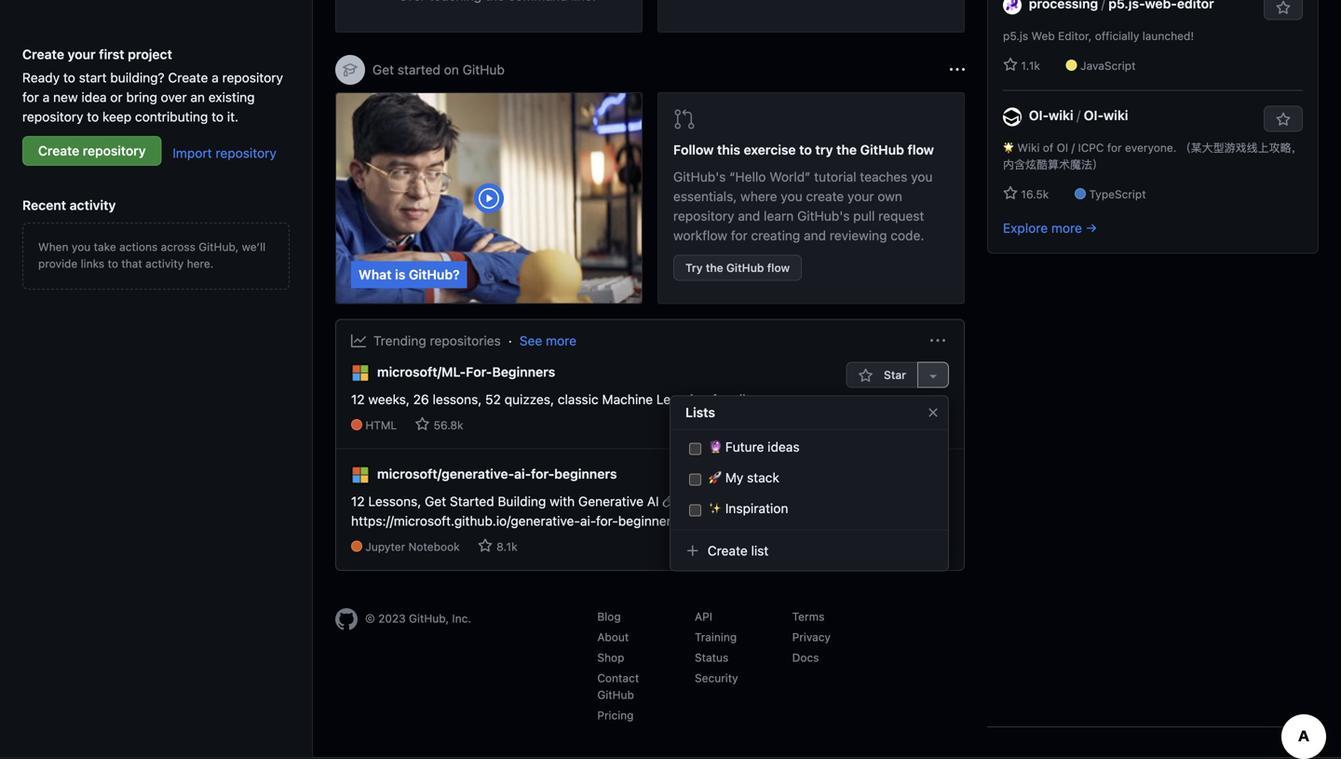 Task type: describe. For each thing, give the bounding box(es) containing it.
your inside 'github's "hello world" tutorial teaches you essentials, where you create your own repository and learn github's pull request workflow for creating and reviewing code.'
[[848, 189, 874, 204]]

@oi-wiki profile image
[[1003, 108, 1022, 126]]

training
[[695, 631, 737, 644]]

jupyter notebook
[[366, 540, 460, 554]]

© 2023 github, inc.
[[365, 612, 471, 625]]

future
[[726, 439, 764, 455]]

started
[[398, 62, 441, 77]]

terms
[[793, 610, 825, 623]]

🔗
[[663, 494, 676, 509]]

create up an
[[168, 70, 208, 85]]

12 for 12 lessons, get started building with generative ai 🔗 https://microsoft.github.io/generative-ai-for-beginners/
[[351, 494, 365, 509]]

🔮 future ideas
[[709, 439, 800, 455]]

github, inside when you take actions across github, we'll provide links to that activity here.
[[199, 240, 239, 253]]

beginners/
[[618, 513, 682, 529]]

create for create repository
[[38, 143, 79, 158]]

1 oi- from the left
[[1029, 108, 1049, 123]]

for- inside microsoft/generative-ai-for-beginners 'link'
[[531, 466, 555, 482]]

56.8k
[[434, 419, 464, 432]]

privacy link
[[793, 631, 831, 644]]

@processing profile image
[[1003, 0, 1022, 14]]

blog
[[597, 610, 621, 623]]

2023
[[378, 612, 406, 625]]

what is github? image
[[336, 93, 653, 303]]

teaches
[[860, 169, 908, 184]]

star this repository image for 🌟 wiki of oi / icpc for everyone. （某大型游戏线上攻略， 内含炫酷算术魔法）
[[1276, 112, 1291, 127]]

typescript
[[1090, 188, 1146, 201]]

reviewing
[[830, 228, 887, 243]]

star image
[[1003, 186, 1018, 201]]

1.1k
[[1018, 59, 1041, 72]]

trending
[[374, 333, 426, 348]]

github right on at the top left
[[463, 62, 505, 77]]

0 vertical spatial and
[[738, 208, 761, 224]]

repositories
[[430, 333, 501, 348]]

first
[[99, 47, 124, 62]]

·
[[508, 333, 512, 348]]

explore
[[1003, 220, 1048, 236]]

p5.js web editor, officially launched!
[[1003, 29, 1194, 42]]

what is github? element
[[335, 92, 653, 304]]

what
[[359, 267, 392, 282]]

all
[[733, 392, 746, 407]]

of
[[1043, 141, 1054, 154]]

12 lessons, get started building with generative ai 🔗 https://microsoft.github.io/generative-ai-for-beginners/
[[351, 494, 682, 529]]

list
[[751, 543, 769, 559]]

this
[[717, 142, 741, 157]]

about link
[[597, 631, 629, 644]]

github up the teaches
[[860, 142, 905, 157]]

内含炫酷算术魔法）
[[1003, 158, 1104, 171]]

web
[[1032, 29, 1055, 42]]

repository up the existing
[[222, 70, 283, 85]]

docs
[[793, 651, 819, 664]]

©
[[365, 612, 375, 625]]

git pull request image
[[674, 108, 696, 130]]

microsoft/ml-
[[377, 364, 466, 380]]

code.
[[891, 228, 925, 243]]

beginners
[[492, 364, 555, 380]]

try the github flow
[[686, 261, 790, 274]]

ai
[[647, 494, 659, 509]]

own
[[878, 189, 903, 204]]

12 weeks, 26 lessons, 52 quizzes, classic machine learning for all
[[351, 392, 746, 407]]

2 wiki from the left
[[1104, 108, 1129, 123]]

microsoft/generative-ai-for-beginners
[[377, 466, 617, 482]]

mark github image
[[335, 608, 358, 631]]

1 horizontal spatial github's
[[798, 208, 850, 224]]

learn
[[764, 208, 794, 224]]

api
[[695, 610, 713, 623]]

or
[[110, 89, 123, 105]]

github?
[[409, 267, 460, 282]]

try the github flow link
[[674, 255, 802, 281]]

for- inside 12 lessons, get started building with generative ai 🔗 https://microsoft.github.io/generative-ai-for-beginners/
[[596, 513, 618, 529]]

that
[[121, 257, 142, 270]]

terms privacy docs
[[793, 610, 831, 664]]

1 vertical spatial the
[[706, 261, 724, 274]]

actions
[[119, 240, 158, 253]]

try
[[686, 261, 703, 274]]

@microsoft profile image
[[351, 364, 370, 382]]

star image for 56.8k
[[415, 417, 430, 432]]

repository down keep
[[83, 143, 146, 158]]

your inside the create your first project ready to start building? create a repository for a new idea or bring over an existing repository to keep contributing to it.
[[68, 47, 96, 62]]

create for create list
[[708, 543, 748, 559]]

where
[[741, 189, 778, 204]]

repo details element for classic
[[351, 417, 746, 434]]

to left it.
[[212, 109, 224, 124]]

microsoft/generative-ai-for-beginners link
[[377, 465, 617, 484]]

when
[[38, 240, 69, 253]]

try the github flow element
[[658, 92, 965, 304]]

github down creating
[[727, 261, 764, 274]]

follow
[[674, 142, 714, 157]]

@microsoft profile image
[[351, 466, 370, 485]]

idea
[[81, 89, 107, 105]]

star button
[[847, 362, 918, 388]]

0 vertical spatial /
[[1077, 108, 1081, 123]]

world"
[[770, 169, 811, 184]]

launched!
[[1143, 29, 1194, 42]]

for inside the create your first project ready to start building? create a repository for a new idea or bring over an existing repository to keep contributing to it.
[[22, 89, 39, 105]]

contact
[[597, 672, 639, 685]]

javascript
[[1081, 59, 1136, 72]]

exercise
[[744, 142, 796, 157]]

✨
[[709, 501, 722, 516]]

ai- inside 12 lessons, get started building with generative ai 🔗 https://microsoft.github.io/generative-ai-for-beginners/
[[580, 513, 596, 529]]

see more link
[[520, 331, 577, 351]]

icpc
[[1078, 141, 1104, 154]]

import
[[173, 146, 212, 161]]

across
[[161, 240, 196, 253]]

bring
[[126, 89, 157, 105]]

🔮
[[709, 439, 722, 455]]



Task type: vqa. For each thing, say whether or not it's contained in the screenshot.
bring
yes



Task type: locate. For each thing, give the bounding box(es) containing it.
for right icpc
[[1108, 141, 1122, 154]]

for-
[[466, 364, 492, 380]]

12 down @microsoft profile icon
[[351, 392, 365, 407]]

more right see at the top left of the page
[[546, 333, 577, 348]]

0 vertical spatial your
[[68, 47, 96, 62]]

my
[[726, 470, 744, 485]]

github's down create
[[798, 208, 850, 224]]

wiki up oi
[[1049, 108, 1074, 123]]

star image left star
[[859, 368, 874, 383]]

import repository
[[173, 146, 277, 161]]

star image down '26'
[[415, 417, 430, 432]]

star image inside button
[[859, 368, 874, 383]]

play image
[[478, 187, 500, 209]]

creating
[[751, 228, 800, 243]]

repository inside 'github's "hello world" tutorial teaches you essentials, where you create your own repository and learn github's pull request workflow for creating and reviewing code.'
[[674, 208, 735, 224]]

1 vertical spatial star this repository image
[[1276, 112, 1291, 127]]

star
[[881, 368, 906, 382]]

0 horizontal spatial /
[[1072, 141, 1075, 154]]

0 horizontal spatial you
[[72, 240, 91, 253]]

1 vertical spatial more
[[546, 333, 577, 348]]

notebook
[[409, 540, 460, 554]]

for- down 'generative'
[[596, 513, 618, 529]]

activity inside when you take actions across github, we'll provide links to that activity here.
[[145, 257, 184, 270]]

repo details element containing html
[[351, 417, 746, 434]]

microsoft/ml-for-beginners
[[377, 364, 555, 380]]

close menu image
[[926, 405, 941, 420]]

/ inside 🌟 wiki of oi / icpc for everyone. （某大型游戏线上攻略， 内含炫酷算术魔法）
[[1072, 141, 1075, 154]]

1 vertical spatial /
[[1072, 141, 1075, 154]]

1 wiki from the left
[[1049, 108, 1074, 123]]

it.
[[227, 109, 239, 124]]

trending repositories · see more
[[374, 333, 577, 348]]

essentials,
[[674, 189, 737, 204]]

0 horizontal spatial oi-
[[1029, 108, 1049, 123]]

0 horizontal spatial your
[[68, 47, 96, 62]]

0 horizontal spatial and
[[738, 208, 761, 224]]

is
[[395, 267, 406, 282]]

lessons,
[[433, 392, 482, 407]]

None checkbox
[[689, 441, 702, 457], [689, 472, 702, 488], [689, 503, 702, 518], [689, 441, 702, 457], [689, 472, 702, 488], [689, 503, 702, 518]]

to down the take
[[108, 257, 118, 270]]

pricing
[[597, 709, 634, 722]]

to down idea
[[87, 109, 99, 124]]

microsoft/generative-
[[377, 466, 514, 482]]

1 horizontal spatial and
[[804, 228, 826, 243]]

weeks,
[[368, 392, 410, 407]]

activity down across
[[145, 257, 184, 270]]

machine
[[602, 392, 653, 407]]

training link
[[695, 631, 737, 644]]

your
[[68, 47, 96, 62], [848, 189, 874, 204]]

for inside 🌟 wiki of oi / icpc for everyone. （某大型游戏线上攻略， 内含炫酷算术魔法）
[[1108, 141, 1122, 154]]

ai- inside 'link'
[[514, 466, 531, 482]]

import repository link
[[173, 146, 277, 161]]

repo details element
[[351, 417, 746, 434], [351, 539, 847, 555]]

shop link
[[597, 651, 625, 664]]

1 vertical spatial you
[[781, 189, 803, 204]]

for down ready
[[22, 89, 39, 105]]

1 horizontal spatial flow
[[908, 142, 934, 157]]

footer containing blog
[[335, 608, 965, 728]]

get inside 12 lessons, get started building with generative ai 🔗 https://microsoft.github.io/generative-ai-for-beginners/
[[425, 494, 446, 509]]

0 horizontal spatial flow
[[767, 261, 790, 274]]

an
[[190, 89, 205, 105]]

repo details element down 'generative'
[[351, 539, 847, 555]]

0 vertical spatial more
[[1052, 220, 1082, 236]]

1 repo details element from the top
[[351, 417, 746, 434]]

the
[[837, 142, 857, 157], [706, 261, 724, 274]]

1 vertical spatial flow
[[767, 261, 790, 274]]

get ai-based coding suggestions element
[[658, 0, 965, 33]]

privacy
[[793, 631, 831, 644]]

links
[[81, 257, 105, 270]]

1 horizontal spatial oi-
[[1084, 108, 1104, 123]]

github, inside © 2023 github, inc. link
[[409, 612, 449, 625]]

0 vertical spatial repo details element
[[351, 417, 746, 434]]

more inside explore element
[[1052, 220, 1082, 236]]

github,
[[199, 240, 239, 253], [409, 612, 449, 625]]

repository down new at the left top
[[22, 109, 83, 124]]

flow down creating
[[767, 261, 790, 274]]

2 star this repository image from the top
[[1276, 112, 1291, 127]]

when you take actions across github, we'll provide links to that activity here.
[[38, 240, 266, 270]]

2 horizontal spatial you
[[911, 169, 933, 184]]

create down new at the left top
[[38, 143, 79, 158]]

new
[[53, 89, 78, 105]]

why am i seeing this? image
[[950, 62, 965, 77]]

0 horizontal spatial github,
[[199, 240, 239, 253]]

to up new at the left top
[[63, 70, 75, 85]]

a up the existing
[[212, 70, 219, 85]]

a
[[212, 70, 219, 85], [43, 89, 50, 105]]

blog about shop contact github pricing
[[597, 610, 639, 722]]

about
[[597, 631, 629, 644]]

create your first project ready to start building? create a repository for a new idea or bring over an existing repository to keep contributing to it.
[[22, 47, 283, 124]]

（某大型游戏线上攻略，
[[1180, 141, 1303, 154]]

for- up with at the left of page
[[531, 466, 555, 482]]

ideas
[[768, 439, 800, 455]]

html
[[366, 419, 397, 432]]

graph image
[[351, 334, 366, 348]]

lists
[[686, 405, 716, 420]]

0 horizontal spatial more
[[546, 333, 577, 348]]

8.1k
[[497, 540, 518, 554]]

to left try
[[800, 142, 812, 157]]

ready
[[22, 70, 60, 85]]

create up ready
[[22, 47, 64, 62]]

what is github?
[[359, 267, 460, 282]]

create for create your first project ready to start building? create a repository for a new idea or bring over an existing repository to keep contributing to it.
[[22, 47, 64, 62]]

star image for 1.1k
[[1003, 57, 1018, 72]]

repository down it.
[[216, 146, 277, 161]]

1 horizontal spatial you
[[781, 189, 803, 204]]

1 vertical spatial a
[[43, 89, 50, 105]]

0 vertical spatial activity
[[70, 198, 116, 213]]

0 horizontal spatial the
[[706, 261, 724, 274]]

oi- up icpc
[[1084, 108, 1104, 123]]

for-
[[531, 466, 555, 482], [596, 513, 618, 529]]

1 vertical spatial and
[[804, 228, 826, 243]]

repo details element for generative
[[351, 539, 847, 555]]

contributing
[[135, 109, 208, 124]]

1 horizontal spatial /
[[1077, 108, 1081, 123]]

and right creating
[[804, 228, 826, 243]]

1 vertical spatial repo details element
[[351, 539, 847, 555]]

0 vertical spatial github's
[[674, 169, 726, 184]]

oi- right @oi-wiki profile image
[[1029, 108, 1049, 123]]

activity up the take
[[70, 198, 116, 213]]

1 vertical spatial activity
[[145, 257, 184, 270]]

menu
[[670, 388, 949, 586]]

generative
[[579, 494, 644, 509]]

feed item heading menu image
[[931, 334, 946, 348]]

star image left 8.1k
[[478, 539, 493, 554]]

repo details element down 12 weeks, 26 lessons, 52 quizzes, classic machine learning for all
[[351, 417, 746, 434]]

mortar board image
[[343, 62, 358, 77]]

2 vertical spatial you
[[72, 240, 91, 253]]

for left all
[[712, 392, 729, 407]]

take
[[94, 240, 116, 253]]

ai- down 'generative'
[[580, 513, 596, 529]]

more left → in the top of the page
[[1052, 220, 1082, 236]]

1 vertical spatial 12
[[351, 494, 365, 509]]

0 vertical spatial flow
[[908, 142, 934, 157]]

get down microsoft/generative-
[[425, 494, 446, 509]]

0 vertical spatial ai-
[[514, 466, 531, 482]]

1 horizontal spatial for-
[[596, 513, 618, 529]]

github, left inc.
[[409, 612, 449, 625]]

and down "where"
[[738, 208, 761, 224]]

0 vertical spatial get
[[373, 62, 394, 77]]

1 star this repository image from the top
[[1276, 1, 1291, 15]]

/ up icpc
[[1077, 108, 1081, 123]]

to inside when you take actions across github, we'll provide links to that activity here.
[[108, 257, 118, 270]]

create left list
[[708, 543, 748, 559]]

ai- up building
[[514, 466, 531, 482]]

microsoft/ml-for-beginners link
[[377, 362, 555, 382]]

add this repository to a list image
[[926, 368, 941, 383]]

contact github link
[[597, 672, 639, 702]]

quizzes,
[[505, 392, 554, 407]]

you inside when you take actions across github, we'll provide links to that activity here.
[[72, 240, 91, 253]]

you up links
[[72, 240, 91, 253]]

0 horizontal spatial get
[[373, 62, 394, 77]]

2 12 from the top
[[351, 494, 365, 509]]

get right mortar board image
[[373, 62, 394, 77]]

for up the try the github flow link
[[731, 228, 748, 243]]

1 horizontal spatial get
[[425, 494, 446, 509]]

🌟 wiki of oi / icpc for everyone. （某大型游戏线上攻略， 内含炫酷算术魔法）
[[1003, 141, 1303, 171]]

0 vertical spatial the
[[837, 142, 857, 157]]

12 down @microsoft profile image
[[351, 494, 365, 509]]

security link
[[695, 672, 738, 685]]

1 horizontal spatial a
[[212, 70, 219, 85]]

pricing link
[[597, 709, 634, 722]]

star this repository image
[[1276, 1, 1291, 15], [1276, 112, 1291, 127]]

0 horizontal spatial a
[[43, 89, 50, 105]]

1 horizontal spatial ai-
[[580, 513, 596, 529]]

1 12 from the top
[[351, 392, 365, 407]]

2 repo details element from the top
[[351, 539, 847, 555]]

for inside 'github's "hello world" tutorial teaches you essentials, where you create your own repository and learn github's pull request workflow for creating and reviewing code.'
[[731, 228, 748, 243]]

8.1k link
[[478, 539, 518, 554]]

create inside button
[[708, 543, 748, 559]]

1 horizontal spatial the
[[837, 142, 857, 157]]

0 horizontal spatial activity
[[70, 198, 116, 213]]

1 horizontal spatial github,
[[409, 612, 449, 625]]

0 vertical spatial github,
[[199, 240, 239, 253]]

/
[[1077, 108, 1081, 123], [1072, 141, 1075, 154]]

star this repository image for p5.js web editor, officially launched!
[[1276, 1, 1291, 15]]

security
[[695, 672, 738, 685]]

flow up "request"
[[908, 142, 934, 157]]

you down world"
[[781, 189, 803, 204]]

lessons,
[[368, 494, 421, 509]]

/ right oi
[[1072, 141, 1075, 154]]

officially
[[1095, 29, 1140, 42]]

you right the teaches
[[911, 169, 933, 184]]

12 inside 12 lessons, get started building with generative ai 🔗 https://microsoft.github.io/generative-ai-for-beginners/
[[351, 494, 365, 509]]

create list button
[[678, 537, 941, 565]]

you
[[911, 169, 933, 184], [781, 189, 803, 204], [72, 240, 91, 253]]

1 vertical spatial ai-
[[580, 513, 596, 529]]

0 vertical spatial you
[[911, 169, 933, 184]]

a left new at the left top
[[43, 89, 50, 105]]

status link
[[695, 651, 729, 664]]

inc.
[[452, 612, 471, 625]]

your up pull
[[848, 189, 874, 204]]

1 vertical spatial your
[[848, 189, 874, 204]]

star image for 8.1k
[[478, 539, 493, 554]]

your up start
[[68, 47, 96, 62]]

github's up essentials,
[[674, 169, 726, 184]]

2 oi- from the left
[[1084, 108, 1104, 123]]

provide
[[38, 257, 78, 270]]

plus image
[[686, 544, 701, 559]]

0 horizontal spatial wiki
[[1049, 108, 1074, 123]]

github, up here.
[[199, 240, 239, 253]]

github down contact
[[597, 689, 634, 702]]

github
[[463, 62, 505, 77], [860, 142, 905, 157], [727, 261, 764, 274], [597, 689, 634, 702]]

1 horizontal spatial wiki
[[1104, 108, 1129, 123]]

16.5k
[[1018, 188, 1049, 201]]

1 horizontal spatial your
[[848, 189, 874, 204]]

0 vertical spatial 12
[[351, 392, 365, 407]]

wiki up icpc
[[1104, 108, 1129, 123]]

inspiration
[[726, 501, 789, 516]]

terms link
[[793, 610, 825, 623]]

0 horizontal spatial for-
[[531, 466, 555, 482]]

oi-wiki / oi-wiki
[[1029, 108, 1129, 123]]

1 horizontal spatial activity
[[145, 257, 184, 270]]

github inside blog about shop contact github pricing
[[597, 689, 634, 702]]

1 vertical spatial get
[[425, 494, 446, 509]]

1 horizontal spatial more
[[1052, 220, 1082, 236]]

create
[[22, 47, 64, 62], [168, 70, 208, 85], [38, 143, 79, 158], [708, 543, 748, 559]]

star image
[[1003, 57, 1018, 72], [859, 368, 874, 383], [415, 417, 430, 432], [478, 539, 493, 554]]

lists list
[[686, 434, 933, 522]]

1 vertical spatial for-
[[596, 513, 618, 529]]

0 horizontal spatial ai-
[[514, 466, 531, 482]]

menu containing lists
[[670, 388, 949, 586]]

existing
[[208, 89, 255, 105]]

1 vertical spatial github,
[[409, 612, 449, 625]]

tutorial
[[814, 169, 857, 184]]

get started on github
[[373, 62, 505, 77]]

recent
[[22, 198, 66, 213]]

pull
[[854, 208, 875, 224]]

ai-
[[514, 466, 531, 482], [580, 513, 596, 529]]

🌟
[[1003, 141, 1015, 154]]

0 vertical spatial star this repository image
[[1276, 1, 1291, 15]]

12 for 12 weeks, 26 lessons, 52 quizzes, classic machine learning for all
[[351, 392, 365, 407]]

recent activity
[[22, 198, 116, 213]]

star image down p5.js
[[1003, 57, 1018, 72]]

workflow
[[674, 228, 728, 243]]

footer
[[335, 608, 965, 728]]

api link
[[695, 610, 713, 623]]

0 vertical spatial a
[[212, 70, 219, 85]]

explore element
[[988, 0, 1319, 728]]

shop
[[597, 651, 625, 664]]

1 vertical spatial github's
[[798, 208, 850, 224]]

create list
[[704, 543, 769, 559]]

create
[[806, 189, 844, 204]]

"hello
[[730, 169, 766, 184]]

0 vertical spatial for-
[[531, 466, 555, 482]]

0 horizontal spatial github's
[[674, 169, 726, 184]]

to inside try the github flow element
[[800, 142, 812, 157]]

repository down essentials,
[[674, 208, 735, 224]]

explore more →
[[1003, 220, 1098, 236]]

repo details element containing jupyter notebook
[[351, 539, 847, 555]]



